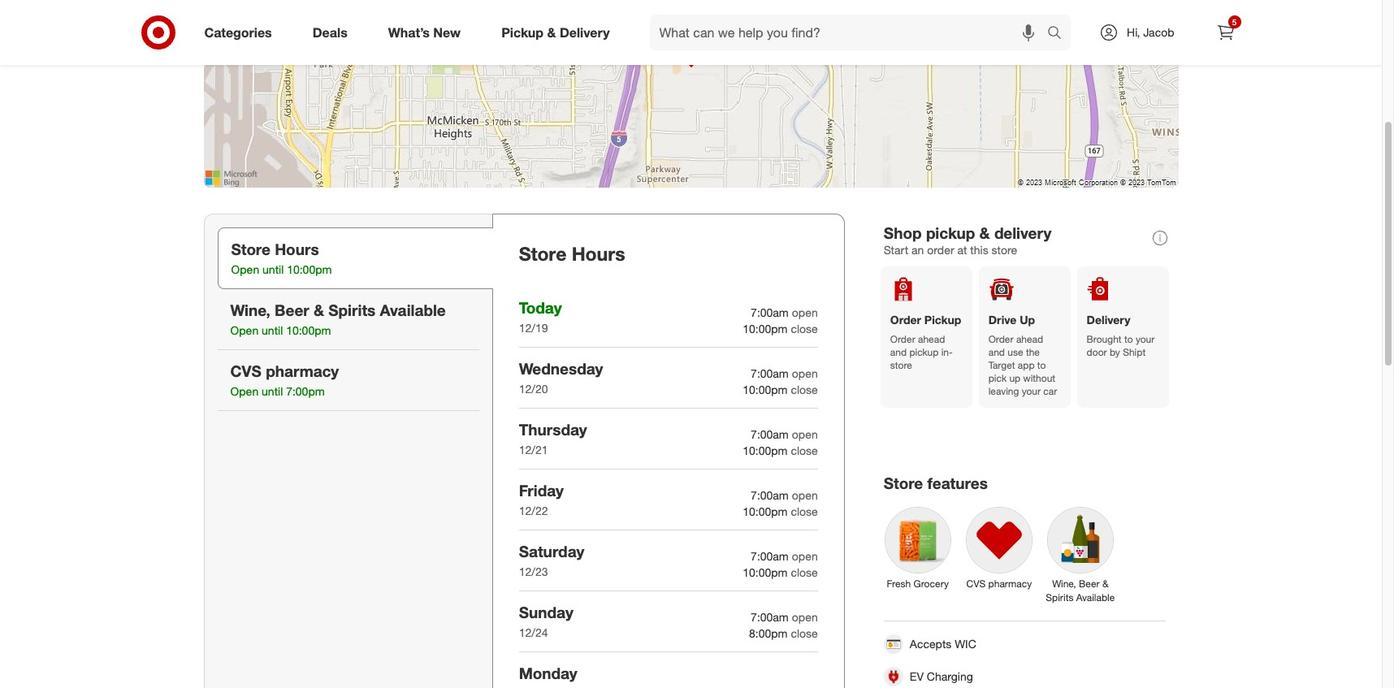 Task type: locate. For each thing, give the bounding box(es) containing it.
available for wine, beer & spirits available
[[1077, 592, 1116, 604]]

0 vertical spatial pickup
[[502, 24, 544, 40]]

wine,
[[230, 301, 271, 319], [1053, 578, 1077, 590]]

and inside drive up order ahead and use the target app to pick up without leaving your car
[[989, 346, 1005, 359]]

wine, right "cvs pharmacy"
[[1053, 578, 1077, 590]]

1 vertical spatial to
[[1038, 359, 1047, 372]]

1 horizontal spatial wine,
[[1053, 578, 1077, 590]]

ev charging
[[910, 670, 974, 684]]

wine, inside wine, beer & spirits available open until 10:00pm
[[230, 301, 271, 319]]

0 vertical spatial wine,
[[230, 301, 271, 319]]

open inside cvs pharmacy open until 7:00pm
[[230, 385, 259, 398]]

close for saturday
[[791, 566, 818, 579]]

close
[[791, 322, 818, 336], [791, 383, 818, 397], [791, 444, 818, 458], [791, 505, 818, 518], [791, 566, 818, 579], [791, 627, 818, 640]]

7:00am for saturday
[[751, 549, 789, 563]]

0 horizontal spatial ahead
[[919, 333, 946, 346]]

0 horizontal spatial to
[[1038, 359, 1047, 372]]

& for shop pickup & delivery start an order at this store
[[980, 224, 991, 242]]

4 7:00am open 10:00pm close from the top
[[743, 488, 818, 518]]

0 vertical spatial cvs
[[230, 362, 262, 380]]

open
[[231, 263, 259, 277], [230, 324, 259, 337], [230, 385, 259, 398]]

0 vertical spatial beer
[[275, 301, 309, 319]]

ahead for pickup
[[919, 333, 946, 346]]

hours for store hours
[[572, 242, 626, 265]]

open for wednesday
[[792, 366, 818, 380]]

10:00pm
[[287, 263, 332, 277], [743, 322, 788, 336], [286, 324, 331, 337], [743, 383, 788, 397], [743, 444, 788, 458], [743, 505, 788, 518], [743, 566, 788, 579]]

shipt
[[1123, 346, 1146, 359]]

pickup
[[927, 224, 976, 242], [910, 346, 939, 359]]

& inside wine, beer & spirits available open until 10:00pm
[[314, 301, 324, 319]]

close for sunday
[[791, 627, 818, 640]]

and for order
[[891, 346, 907, 359]]

2 open from the top
[[792, 366, 818, 380]]

0 horizontal spatial and
[[891, 346, 907, 359]]

1 vertical spatial spirits
[[1046, 592, 1074, 604]]

ahead for up
[[1017, 333, 1044, 346]]

available inside the wine, beer & spirits available
[[1077, 592, 1116, 604]]

10:00pm for thursday
[[743, 444, 788, 458]]

12/23
[[519, 565, 548, 579]]

and for drive
[[989, 346, 1005, 359]]

6 open from the top
[[792, 610, 818, 624]]

pickup right new
[[502, 24, 544, 40]]

monday
[[519, 664, 578, 683]]

0 vertical spatial open
[[231, 263, 259, 277]]

spirits inside the wine, beer & spirits available
[[1046, 592, 1074, 604]]

0 horizontal spatial spirits
[[329, 301, 376, 319]]

1 vertical spatial available
[[1077, 592, 1116, 604]]

available inside wine, beer & spirits available open until 10:00pm
[[380, 301, 446, 319]]

store inside store hours open until 10:00pm
[[231, 240, 271, 259]]

5 link
[[1208, 15, 1244, 50]]

0 horizontal spatial hours
[[275, 240, 319, 259]]

6 close from the top
[[791, 627, 818, 640]]

open inside store hours open until 10:00pm
[[231, 263, 259, 277]]

4 7:00am from the top
[[751, 488, 789, 502]]

cvs inside cvs pharmacy open until 7:00pm
[[230, 362, 262, 380]]

store for store hours open until 10:00pm
[[231, 240, 271, 259]]

1 vertical spatial wine,
[[1053, 578, 1077, 590]]

0 horizontal spatial cvs
[[230, 362, 262, 380]]

1 horizontal spatial store
[[992, 243, 1018, 257]]

0 vertical spatial until
[[263, 263, 284, 277]]

without
[[1024, 372, 1056, 385]]

ahead inside drive up order ahead and use the target app to pick up without leaving your car
[[1017, 333, 1044, 346]]

1 horizontal spatial hours
[[572, 242, 626, 265]]

0 vertical spatial pharmacy
[[266, 362, 339, 380]]

0 horizontal spatial pickup
[[502, 24, 544, 40]]

cvs
[[230, 362, 262, 380], [967, 578, 986, 590]]

0 vertical spatial pickup
[[927, 224, 976, 242]]

fresh grocery link
[[878, 500, 959, 594]]

ahead
[[919, 333, 946, 346], [1017, 333, 1044, 346]]

saturday
[[519, 542, 585, 561]]

0 vertical spatial store
[[992, 243, 1018, 257]]

0 vertical spatial spirits
[[329, 301, 376, 319]]

ahead up the
[[1017, 333, 1044, 346]]

store inside order pickup order ahead and pickup in- store
[[891, 359, 913, 372]]

pickup inside shop pickup & delivery start an order at this store
[[927, 224, 976, 242]]

5 close from the top
[[791, 566, 818, 579]]

to up shipt
[[1125, 333, 1134, 346]]

to up without at the bottom right of page
[[1038, 359, 1047, 372]]

open inside '7:00am open 8:00pm close'
[[792, 610, 818, 624]]

4 close from the top
[[791, 505, 818, 518]]

pharmacy left the wine, beer & spirits available
[[989, 578, 1032, 590]]

open for store hours
[[231, 263, 259, 277]]

ahead up in-
[[919, 333, 946, 346]]

pharmacy for cvs pharmacy
[[989, 578, 1032, 590]]

0 horizontal spatial pharmacy
[[266, 362, 339, 380]]

pharmacy for cvs pharmacy open until 7:00pm
[[266, 362, 339, 380]]

spirits
[[329, 301, 376, 319], [1046, 592, 1074, 604]]

pharmacy
[[266, 362, 339, 380], [989, 578, 1032, 590]]

beer inside the wine, beer & spirits available
[[1079, 578, 1100, 590]]

deals link
[[299, 15, 368, 50]]

2 7:00am from the top
[[751, 366, 789, 380]]

hours
[[275, 240, 319, 259], [572, 242, 626, 265]]

pickup
[[502, 24, 544, 40], [925, 313, 962, 327]]

1 close from the top
[[791, 322, 818, 336]]

7:00am for today
[[751, 306, 789, 319]]

8:00pm
[[750, 627, 788, 640]]

accepts wic
[[910, 637, 977, 651]]

pickup left in-
[[910, 346, 939, 359]]

2 close from the top
[[791, 383, 818, 397]]

1 horizontal spatial store
[[519, 242, 567, 265]]

fresh grocery
[[887, 578, 950, 590]]

7:00am for wednesday
[[751, 366, 789, 380]]

& inside shop pickup & delivery start an order at this store
[[980, 224, 991, 242]]

use
[[1008, 346, 1024, 359]]

7:00am open 10:00pm close for thursday
[[743, 427, 818, 458]]

start
[[884, 243, 909, 257]]

0 horizontal spatial store
[[231, 240, 271, 259]]

& inside the wine, beer & spirits available
[[1103, 578, 1109, 590]]

wine, inside the wine, beer & spirits available
[[1053, 578, 1077, 590]]

1 vertical spatial your
[[1022, 385, 1041, 398]]

and left in-
[[891, 346, 907, 359]]

order inside drive up order ahead and use the target app to pick up without leaving your car
[[989, 333, 1014, 346]]

until inside store hours open until 10:00pm
[[263, 263, 284, 277]]

1 horizontal spatial and
[[989, 346, 1005, 359]]

wic
[[955, 637, 977, 651]]

2 vertical spatial until
[[262, 385, 283, 398]]

1 horizontal spatial pickup
[[925, 313, 962, 327]]

close for wednesday
[[791, 383, 818, 397]]

order
[[891, 313, 922, 327], [891, 333, 916, 346], [989, 333, 1014, 346]]

1 open from the top
[[792, 306, 818, 319]]

1 horizontal spatial ahead
[[1017, 333, 1044, 346]]

and inside order pickup order ahead and pickup in- store
[[891, 346, 907, 359]]

grocery
[[914, 578, 950, 590]]

to
[[1125, 333, 1134, 346], [1038, 359, 1047, 372]]

cvs pharmacy link
[[959, 500, 1040, 594]]

ahead inside order pickup order ahead and pickup in- store
[[919, 333, 946, 346]]

wine, down store hours open until 10:00pm
[[230, 301, 271, 319]]

1 horizontal spatial to
[[1125, 333, 1134, 346]]

drive
[[989, 313, 1017, 327]]

4 open from the top
[[792, 488, 818, 502]]

2 and from the left
[[989, 346, 1005, 359]]

up
[[1020, 313, 1036, 327]]

until inside cvs pharmacy open until 7:00pm
[[262, 385, 283, 398]]

7:00am open 10:00pm close for today
[[743, 306, 818, 336]]

1 vertical spatial store
[[891, 359, 913, 372]]

1 horizontal spatial your
[[1136, 333, 1155, 346]]

friday
[[519, 481, 564, 500]]

2 ahead from the left
[[1017, 333, 1044, 346]]

0 vertical spatial to
[[1125, 333, 1134, 346]]

hours inside store hours open until 10:00pm
[[275, 240, 319, 259]]

7:00am for sunday
[[751, 610, 789, 624]]

open
[[792, 306, 818, 319], [792, 366, 818, 380], [792, 427, 818, 441], [792, 488, 818, 502], [792, 549, 818, 563], [792, 610, 818, 624]]

hi, jacob
[[1127, 25, 1175, 39]]

10:00pm for friday
[[743, 505, 788, 518]]

pharmacy inside cvs pharmacy open until 7:00pm
[[266, 362, 339, 380]]

1 horizontal spatial pharmacy
[[989, 578, 1032, 590]]

wine, beer & spirits available open until 10:00pm
[[230, 301, 446, 337]]

7:00am inside '7:00am open 8:00pm close'
[[751, 610, 789, 624]]

1 horizontal spatial spirits
[[1046, 592, 1074, 604]]

1 vertical spatial until
[[262, 324, 283, 337]]

search button
[[1040, 15, 1080, 54]]

2 7:00am open 10:00pm close from the top
[[743, 366, 818, 397]]

pickup up 'order'
[[927, 224, 976, 242]]

1 horizontal spatial available
[[1077, 592, 1116, 604]]

6 7:00am from the top
[[751, 610, 789, 624]]

open for friday
[[792, 488, 818, 502]]

pickup inside order pickup order ahead and pickup in- store
[[910, 346, 939, 359]]

close inside '7:00am open 8:00pm close'
[[791, 627, 818, 640]]

3 close from the top
[[791, 444, 818, 458]]

1 vertical spatial pickup
[[925, 313, 962, 327]]

7:00am open 10:00pm close
[[743, 306, 818, 336], [743, 366, 818, 397], [743, 427, 818, 458], [743, 488, 818, 518], [743, 549, 818, 579]]

&
[[547, 24, 556, 40], [980, 224, 991, 242], [314, 301, 324, 319], [1103, 578, 1109, 590]]

store
[[992, 243, 1018, 257], [891, 359, 913, 372]]

5 7:00am open 10:00pm close from the top
[[743, 549, 818, 579]]

1 vertical spatial delivery
[[1087, 313, 1131, 327]]

car
[[1044, 385, 1058, 398]]

store
[[231, 240, 271, 259], [519, 242, 567, 265], [884, 474, 924, 493]]

south center map image
[[204, 0, 1179, 188]]

today
[[519, 298, 562, 317]]

store features
[[884, 474, 988, 493]]

jacob
[[1144, 25, 1175, 39]]

3 open from the top
[[792, 427, 818, 441]]

1 vertical spatial pickup
[[910, 346, 939, 359]]

to inside the delivery brought to your door by shipt
[[1125, 333, 1134, 346]]

5 open from the top
[[792, 549, 818, 563]]

spirits for wine, beer & spirits available
[[1046, 592, 1074, 604]]

beer inside wine, beer & spirits available open until 10:00pm
[[275, 301, 309, 319]]

1 7:00am open 10:00pm close from the top
[[743, 306, 818, 336]]

open for today
[[792, 306, 818, 319]]

1 horizontal spatial delivery
[[1087, 313, 1131, 327]]

1 vertical spatial cvs
[[967, 578, 986, 590]]

0 horizontal spatial beer
[[275, 301, 309, 319]]

1 vertical spatial pharmacy
[[989, 578, 1032, 590]]

1 ahead from the left
[[919, 333, 946, 346]]

your down without at the bottom right of page
[[1022, 385, 1041, 398]]

0 horizontal spatial available
[[380, 301, 446, 319]]

and up target
[[989, 346, 1005, 359]]

1 horizontal spatial cvs
[[967, 578, 986, 590]]

0 horizontal spatial store
[[891, 359, 913, 372]]

0 vertical spatial available
[[380, 301, 446, 319]]

0 horizontal spatial wine,
[[230, 301, 271, 319]]

3 7:00am from the top
[[751, 427, 789, 441]]

1 horizontal spatial beer
[[1079, 578, 1100, 590]]

2 vertical spatial open
[[230, 385, 259, 398]]

categories
[[204, 24, 272, 40]]

your inside the delivery brought to your door by shipt
[[1136, 333, 1155, 346]]

1 vertical spatial beer
[[1079, 578, 1100, 590]]

what's
[[388, 24, 430, 40]]

7:00am open 8:00pm close
[[750, 610, 818, 640]]

7:00am open 10:00pm close for saturday
[[743, 549, 818, 579]]

ev
[[910, 670, 924, 684]]

1 and from the left
[[891, 346, 907, 359]]

7:00am open 10:00pm close for friday
[[743, 488, 818, 518]]

pickup up in-
[[925, 313, 962, 327]]

close for thursday
[[791, 444, 818, 458]]

0 horizontal spatial your
[[1022, 385, 1041, 398]]

new
[[434, 24, 461, 40]]

accepts
[[910, 637, 952, 651]]

5 7:00am from the top
[[751, 549, 789, 563]]

cvs for cvs pharmacy
[[967, 578, 986, 590]]

beer
[[275, 301, 309, 319], [1079, 578, 1100, 590]]

your up shipt
[[1136, 333, 1155, 346]]

to inside drive up order ahead and use the target app to pick up without leaving your car
[[1038, 359, 1047, 372]]

0 horizontal spatial delivery
[[560, 24, 610, 40]]

3 7:00am open 10:00pm close from the top
[[743, 427, 818, 458]]

your inside drive up order ahead and use the target app to pick up without leaving your car
[[1022, 385, 1041, 398]]

1 7:00am from the top
[[751, 306, 789, 319]]

7:00am
[[751, 306, 789, 319], [751, 366, 789, 380], [751, 427, 789, 441], [751, 488, 789, 502], [751, 549, 789, 563], [751, 610, 789, 624]]

pharmacy up 7:00pm
[[266, 362, 339, 380]]

2 horizontal spatial store
[[884, 474, 924, 493]]

5
[[1233, 17, 1237, 27]]

spirits inside wine, beer & spirits available open until 10:00pm
[[329, 301, 376, 319]]

available
[[380, 301, 446, 319], [1077, 592, 1116, 604]]

0 vertical spatial your
[[1136, 333, 1155, 346]]

1 vertical spatial open
[[230, 324, 259, 337]]



Task type: vqa. For each thing, say whether or not it's contained in the screenshot.
the Russet within RUSSET POTATOES - 5LB - BRAND MAY VARY
no



Task type: describe. For each thing, give the bounding box(es) containing it.
beer for wine, beer & spirits available
[[1079, 578, 1100, 590]]

delivery brought to your door by shipt
[[1087, 313, 1155, 359]]

cvs pharmacy
[[967, 578, 1032, 590]]

delivery inside the delivery brought to your door by shipt
[[1087, 313, 1131, 327]]

open inside wine, beer & spirits available open until 10:00pm
[[230, 324, 259, 337]]

7:00am open 10:00pm close for wednesday
[[743, 366, 818, 397]]

in-
[[942, 346, 953, 359]]

until for hours
[[263, 263, 284, 277]]

this
[[971, 243, 989, 257]]

drive up order ahead and use the target app to pick up without leaving your car
[[989, 313, 1058, 398]]

until inside wine, beer & spirits available open until 10:00pm
[[262, 324, 283, 337]]

target
[[989, 359, 1016, 372]]

hours for store hours open until 10:00pm
[[275, 240, 319, 259]]

store hours
[[519, 242, 626, 265]]

order pickup order ahead and pickup in- store
[[891, 313, 962, 372]]

open for cvs pharmacy
[[230, 385, 259, 398]]

close for today
[[791, 322, 818, 336]]

12/24
[[519, 626, 548, 640]]

close for friday
[[791, 505, 818, 518]]

an
[[912, 243, 925, 257]]

shop
[[884, 224, 922, 242]]

pickup inside order pickup order ahead and pickup in- store
[[925, 313, 962, 327]]

thursday
[[519, 420, 587, 439]]

12/21
[[519, 443, 548, 457]]

delivery
[[995, 224, 1052, 242]]

pickup & delivery link
[[488, 15, 630, 50]]

until for pharmacy
[[262, 385, 283, 398]]

12/22
[[519, 504, 548, 518]]

7:00am for friday
[[751, 488, 789, 502]]

wine, beer & spirits available
[[1046, 578, 1116, 604]]

deals
[[313, 24, 348, 40]]

cvs for cvs pharmacy open until 7:00pm
[[230, 362, 262, 380]]

10:00pm for today
[[743, 322, 788, 336]]

open for thursday
[[792, 427, 818, 441]]

saturday 12/23
[[519, 542, 585, 579]]

what's new link
[[375, 15, 481, 50]]

& for wine, beer & spirits available
[[1103, 578, 1109, 590]]

spirits for wine, beer & spirits available open until 10:00pm
[[329, 301, 376, 319]]

features
[[928, 474, 988, 493]]

what's new
[[388, 24, 461, 40]]

today 12/19
[[519, 298, 562, 335]]

up
[[1010, 372, 1021, 385]]

sunday 12/24
[[519, 603, 574, 640]]

the
[[1027, 346, 1040, 359]]

pickup & delivery
[[502, 24, 610, 40]]

friday 12/22
[[519, 481, 564, 518]]

store capabilities with hours, vertical tabs tab list
[[204, 214, 493, 688]]

cvs pharmacy open until 7:00pm
[[230, 362, 339, 398]]

categories link
[[191, 15, 292, 50]]

wine, for wine, beer & spirits available
[[1053, 578, 1077, 590]]

0 vertical spatial delivery
[[560, 24, 610, 40]]

fresh
[[887, 578, 911, 590]]

12/19
[[519, 321, 548, 335]]

app
[[1018, 359, 1035, 372]]

7:00pm
[[286, 385, 325, 398]]

10:00pm inside store hours open until 10:00pm
[[287, 263, 332, 277]]

10:00pm for saturday
[[743, 566, 788, 579]]

open for saturday
[[792, 549, 818, 563]]

hi,
[[1127, 25, 1141, 39]]

wednesday
[[519, 359, 604, 378]]

brought
[[1087, 333, 1122, 346]]

10:00pm inside wine, beer & spirits available open until 10:00pm
[[286, 324, 331, 337]]

10:00pm for wednesday
[[743, 383, 788, 397]]

wednesday 12/20
[[519, 359, 604, 396]]

wine, for wine, beer & spirits available open until 10:00pm
[[230, 301, 271, 319]]

pick
[[989, 372, 1007, 385]]

7:00am for thursday
[[751, 427, 789, 441]]

wine, beer & spirits available link
[[1040, 500, 1122, 608]]

search
[[1040, 26, 1080, 42]]

thursday 12/21
[[519, 420, 587, 457]]

leaving
[[989, 385, 1020, 398]]

by
[[1110, 346, 1121, 359]]

& for wine, beer & spirits available open until 10:00pm
[[314, 301, 324, 319]]

order for order pickup
[[891, 333, 916, 346]]

open for sunday
[[792, 610, 818, 624]]

store for store hours
[[519, 242, 567, 265]]

What can we help you find? suggestions appear below search field
[[650, 15, 1052, 50]]

at
[[958, 243, 968, 257]]

store hours open until 10:00pm
[[231, 240, 332, 277]]

shop pickup & delivery start an order at this store
[[884, 224, 1052, 257]]

order for drive up
[[989, 333, 1014, 346]]

charging
[[927, 670, 974, 684]]

beer for wine, beer & spirits available open until 10:00pm
[[275, 301, 309, 319]]

sunday
[[519, 603, 574, 622]]

store inside shop pickup & delivery start an order at this store
[[992, 243, 1018, 257]]

available for wine, beer & spirits available open until 10:00pm
[[380, 301, 446, 319]]

12/20
[[519, 382, 548, 396]]

store for store features
[[884, 474, 924, 493]]

order
[[928, 243, 955, 257]]

door
[[1087, 346, 1108, 359]]



